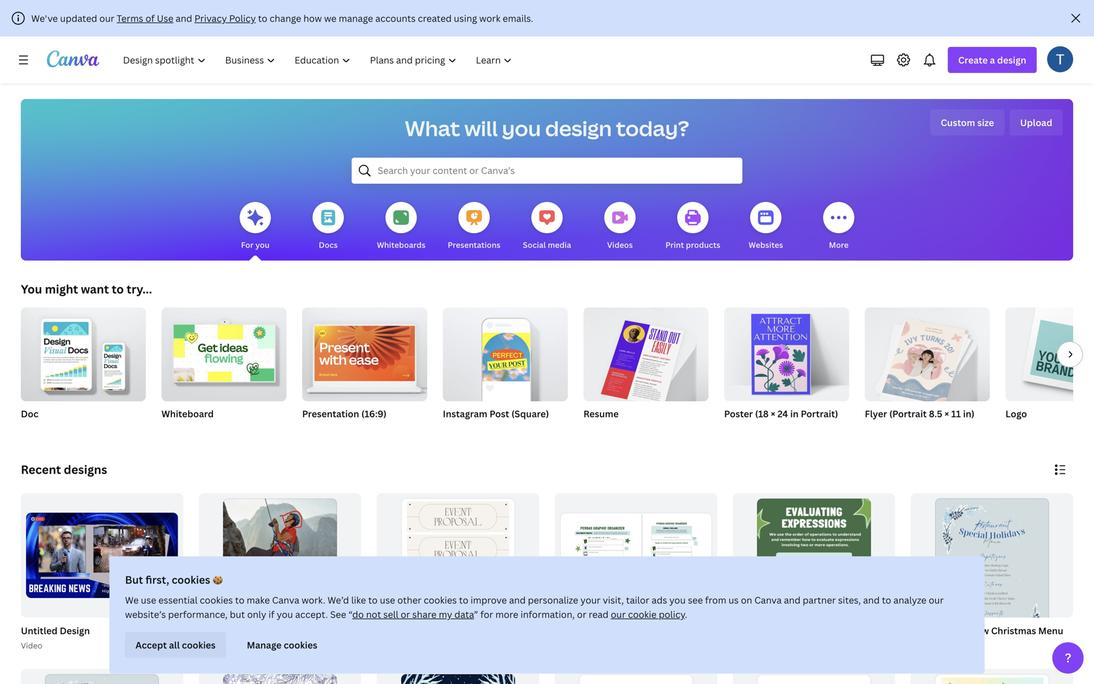 Task type: locate. For each thing, give the bounding box(es) containing it.
docs
[[319, 239, 338, 250]]

1
[[256, 624, 260, 637]]

1 horizontal spatial canva
[[755, 594, 782, 606]]

to
[[258, 12, 267, 24], [112, 281, 124, 297], [235, 594, 245, 606], [368, 594, 378, 606], [459, 594, 469, 606], [882, 594, 892, 606]]

design down but
[[223, 624, 253, 637]]

None search field
[[352, 158, 743, 184]]

(portrait
[[890, 407, 927, 420]]

do not sell or share my data " for more information, or read our cookie policy .
[[352, 608, 688, 621]]

design inside untitled design video
[[60, 624, 90, 637]]

untitled
[[21, 624, 58, 637]]

0 vertical spatial design
[[998, 54, 1027, 66]]

my
[[439, 608, 452, 621]]

or down your
[[577, 608, 587, 621]]

1080 left x
[[229, 640, 248, 651]]

0 horizontal spatial 1080
[[229, 640, 248, 651]]

you
[[502, 114, 541, 142], [255, 239, 270, 250], [670, 594, 686, 606], [277, 608, 293, 621]]

size
[[978, 116, 994, 129]]

use
[[157, 12, 173, 24]]

from
[[705, 594, 727, 606]]

× inside group
[[771, 407, 776, 420]]

untitled design group containing untitled design
[[18, 493, 183, 652]]

and up do not sell or share my data " for more information, or read our cookie policy . on the bottom of the page
[[509, 594, 526, 606]]

flyer (portrait 8.5 × 11 in) group
[[865, 302, 990, 436]]

rook design 1 group
[[196, 493, 361, 653]]

us
[[729, 594, 739, 606]]

or right the sell
[[401, 608, 410, 621]]

accounts
[[375, 12, 416, 24]]

cookies down rook
[[182, 639, 216, 651]]

untitled design video
[[21, 624, 90, 651]]

using
[[454, 12, 477, 24]]

in
[[791, 407, 799, 420]]

whiteboard group
[[162, 302, 287, 436]]

0 horizontal spatial use
[[141, 594, 156, 606]]

0 horizontal spatial our
[[99, 12, 114, 24]]

winter
[[933, 624, 963, 637]]

presentations button
[[448, 193, 501, 261]]

for you button
[[240, 193, 271, 261]]

our down visit,
[[611, 608, 626, 621]]

data
[[455, 608, 474, 621]]

group
[[21, 302, 146, 401], [162, 302, 287, 401], [302, 302, 427, 401], [443, 302, 568, 401], [584, 302, 709, 407], [724, 302, 849, 401], [865, 302, 990, 405], [1006, 307, 1094, 401], [21, 493, 183, 618], [199, 493, 361, 618], [377, 493, 539, 660], [555, 493, 717, 618], [733, 493, 896, 684], [911, 493, 1074, 660], [21, 669, 183, 684], [199, 669, 361, 684], [377, 669, 539, 684], [555, 669, 717, 684], [733, 669, 896, 684], [911, 669, 1074, 684]]

video
[[21, 640, 42, 651]]

social media
[[523, 239, 571, 250]]

our
[[99, 12, 114, 24], [929, 594, 944, 606], [611, 608, 626, 621]]

accept
[[136, 639, 167, 651]]

presentations
[[448, 239, 501, 250]]

design inside dropdown button
[[998, 54, 1027, 66]]

manage cookies
[[247, 639, 317, 651]]

design up search search box
[[545, 114, 612, 142]]

our right analyze
[[929, 594, 944, 606]]

whiteboard
[[162, 407, 214, 420]]

see
[[330, 608, 346, 621]]

1 or from the left
[[401, 608, 410, 621]]

information,
[[521, 608, 575, 621]]

cookies down accept.
[[284, 639, 317, 651]]

untitled design button
[[21, 623, 90, 639]]

use up the sell
[[380, 594, 395, 606]]

0 horizontal spatial untitled design group
[[18, 493, 183, 652]]

1 horizontal spatial design
[[223, 624, 253, 637]]

×
[[771, 407, 776, 420], [945, 407, 949, 420]]

policy
[[229, 12, 256, 24]]

blue winter snow christmas menu button
[[911, 623, 1064, 639]]

portrait)
[[801, 407, 839, 420]]

1 horizontal spatial ×
[[945, 407, 949, 420]]

want
[[81, 281, 109, 297]]

0 horizontal spatial or
[[401, 608, 410, 621]]

1 vertical spatial our
[[929, 594, 944, 606]]

tara schultz image
[[1048, 46, 1074, 72]]

to up data
[[459, 594, 469, 606]]

if
[[269, 608, 275, 621]]

rook
[[199, 624, 221, 637]]

1 use from the left
[[141, 594, 156, 606]]

we
[[125, 594, 139, 606]]

our left terms
[[99, 12, 114, 24]]

instagram post (square) group
[[443, 302, 568, 436]]

1 × from the left
[[771, 407, 776, 420]]

2 vertical spatial our
[[611, 608, 626, 621]]

create
[[959, 54, 988, 66]]

1 untitled design group from the left
[[18, 493, 183, 652]]

design right the untitled
[[60, 624, 90, 637]]

ads
[[652, 594, 667, 606]]

custom size
[[941, 116, 994, 129]]

2 1080 from the left
[[256, 640, 276, 651]]

print products
[[666, 239, 721, 250]]

recent
[[21, 462, 61, 478]]

how
[[304, 12, 322, 24]]

only
[[247, 608, 266, 621]]

list
[[199, 639, 223, 653]]

we've
[[31, 12, 58, 24]]

1 horizontal spatial 1080
[[256, 640, 276, 651]]

0 horizontal spatial design
[[545, 114, 612, 142]]

improve
[[471, 594, 507, 606]]

logo group
[[1006, 307, 1094, 436]]

website's
[[125, 608, 166, 621]]

1080 right x
[[256, 640, 276, 651]]

more
[[496, 608, 519, 621]]

px
[[278, 640, 287, 651]]

2 use from the left
[[380, 594, 395, 606]]

a
[[990, 54, 995, 66]]

canva right on
[[755, 594, 782, 606]]

1080
[[229, 640, 248, 651], [256, 640, 276, 651]]

you right 'will'
[[502, 114, 541, 142]]

canva up if
[[272, 594, 299, 606]]

use up website's
[[141, 594, 156, 606]]

1 horizontal spatial design
[[998, 54, 1027, 66]]

do not sell or share my data link
[[352, 608, 474, 621]]

0 vertical spatial our
[[99, 12, 114, 24]]

create a design button
[[948, 47, 1037, 73]]

our inside we use essential cookies to make canva work. we'd like to use other cookies to improve and personalize your visit, tailor ads you see from us on canva and partner sites, and to analyze our website's performance, but only if you accept. see "
[[929, 594, 944, 606]]

design
[[60, 624, 90, 637], [223, 624, 253, 637]]

2 horizontal spatial our
[[929, 594, 944, 606]]

cookies up essential
[[172, 573, 210, 587]]

2 × from the left
[[945, 407, 949, 420]]

11
[[952, 407, 961, 420]]

0 horizontal spatial design
[[60, 624, 90, 637]]

design inside button
[[223, 624, 253, 637]]

cookies down 🍪
[[200, 594, 233, 606]]

you right for
[[255, 239, 270, 250]]

design right a
[[998, 54, 1027, 66]]

× left 11
[[945, 407, 949, 420]]

1 design from the left
[[60, 624, 90, 637]]

poster (18 × 24 in portrait)
[[724, 407, 839, 420]]

social
[[523, 239, 546, 250]]

1 horizontal spatial or
[[577, 608, 587, 621]]

to left analyze
[[882, 594, 892, 606]]

will
[[465, 114, 498, 142]]

0 horizontal spatial canva
[[272, 594, 299, 606]]

1 horizontal spatial use
[[380, 594, 395, 606]]

print
[[666, 239, 684, 250]]

and right sites,
[[863, 594, 880, 606]]

canva
[[272, 594, 299, 606], [755, 594, 782, 606]]

× left 24 in the bottom right of the page
[[771, 407, 776, 420]]

instagram
[[443, 407, 488, 420]]

design for untitled
[[60, 624, 90, 637]]

2 design from the left
[[223, 624, 253, 637]]

other
[[398, 594, 422, 606]]

1 horizontal spatial our
[[611, 608, 626, 621]]

rook design 1 button
[[199, 623, 260, 639]]

post
[[490, 407, 509, 420]]

untitled design group
[[18, 493, 183, 652], [377, 493, 539, 660]]

analyze
[[894, 594, 927, 606]]

we use essential cookies to make canva work. we'd like to use other cookies to improve and personalize your visit, tailor ads you see from us on canva and partner sites, and to analyze our website's performance, but only if you accept. see "
[[125, 594, 944, 621]]

0 horizontal spatial ×
[[771, 407, 776, 420]]

1080 x 1080 px
[[229, 640, 287, 651]]

1 horizontal spatial untitled design group
[[377, 493, 539, 660]]

2 untitled design group from the left
[[377, 493, 539, 660]]

try...
[[127, 281, 152, 297]]

ts button
[[199, 639, 213, 653]]



Task type: describe. For each thing, give the bounding box(es) containing it.
poster
[[724, 407, 753, 420]]

what
[[405, 114, 460, 142]]

updated
[[60, 12, 97, 24]]

cookies inside 'button'
[[284, 639, 317, 651]]

1 vertical spatial design
[[545, 114, 612, 142]]

whiteboards
[[377, 239, 426, 250]]

group inside rook design 1 'group'
[[199, 493, 361, 618]]

(18
[[755, 407, 769, 420]]

flyer (portrait 8.5 × 11 in)
[[865, 407, 975, 420]]

privacy policy link
[[195, 12, 256, 24]]

you up policy
[[670, 594, 686, 606]]

sell
[[383, 608, 399, 621]]

docs button
[[313, 193, 344, 261]]

evaluation expressions through pemdas whiteboard group
[[555, 493, 717, 652]]

we
[[324, 12, 337, 24]]

but
[[125, 573, 143, 587]]

cookie
[[628, 608, 657, 621]]

more button
[[823, 193, 855, 261]]

tailor
[[626, 594, 650, 606]]

emails.
[[503, 12, 533, 24]]

like
[[351, 594, 366, 606]]

performance,
[[168, 608, 228, 621]]

videos button
[[605, 193, 636, 261]]

websites button
[[749, 193, 783, 261]]

read
[[589, 608, 609, 621]]

manage
[[339, 12, 373, 24]]

social media button
[[523, 193, 571, 261]]

make
[[247, 594, 270, 606]]

we've updated our terms of use and privacy policy to change how we manage accounts created using work emails.
[[31, 12, 533, 24]]

upload
[[1021, 116, 1053, 129]]

1 canva from the left
[[272, 594, 299, 606]]

you might want to try...
[[21, 281, 152, 297]]

poster (18 × 24 in portrait) group
[[724, 302, 849, 436]]

.
[[685, 608, 688, 621]]

1 1080 from the left
[[229, 640, 248, 651]]

but
[[230, 608, 245, 621]]

more
[[829, 239, 849, 250]]

and right use
[[176, 12, 192, 24]]

cookies inside button
[[182, 639, 216, 651]]

presentation
[[302, 407, 359, 420]]

cookies up my
[[424, 594, 457, 606]]

personalize
[[528, 594, 578, 606]]

to up but
[[235, 594, 245, 606]]

rook design 1
[[199, 624, 260, 637]]

designs
[[64, 462, 107, 478]]

and left 'partner'
[[784, 594, 801, 606]]

manage
[[247, 639, 282, 651]]

(16:9)
[[361, 407, 387, 420]]

accept.
[[295, 608, 328, 621]]

all
[[169, 639, 180, 651]]

products
[[686, 239, 721, 250]]

for
[[481, 608, 493, 621]]

to right like
[[368, 594, 378, 606]]

recent designs
[[21, 462, 107, 478]]

you right if
[[277, 608, 293, 621]]

videos
[[607, 239, 633, 250]]

whiteboards button
[[377, 193, 426, 261]]

but first, cookies 🍪
[[125, 573, 223, 587]]

change
[[270, 12, 301, 24]]

presentation (16:9) group
[[302, 302, 427, 436]]

but first, cookies 🍪 dialog
[[109, 556, 985, 674]]

8.5
[[929, 407, 943, 420]]

2 canva from the left
[[755, 594, 782, 606]]

for
[[241, 239, 254, 250]]

top level navigation element
[[115, 47, 523, 73]]

essential
[[158, 594, 198, 606]]

accept all cookies
[[136, 639, 216, 651]]

to right policy
[[258, 12, 267, 24]]

x
[[250, 640, 254, 651]]

custom size button
[[931, 109, 1005, 136]]

Search search field
[[378, 158, 717, 183]]

you inside button
[[255, 239, 270, 250]]

terms
[[117, 12, 143, 24]]

in)
[[963, 407, 975, 420]]

work
[[479, 12, 501, 24]]

2 or from the left
[[577, 608, 587, 621]]

list inside rook design 1 'group'
[[199, 639, 223, 653]]

created
[[418, 12, 452, 24]]

what will you design today?
[[405, 114, 689, 142]]

doc group
[[21, 302, 146, 436]]

terms of use link
[[117, 12, 173, 24]]

blue
[[911, 624, 931, 637]]

accept all cookies button
[[125, 632, 226, 658]]

for you
[[241, 239, 270, 250]]

to left "try..." on the left of the page
[[112, 281, 124, 297]]

create a design
[[959, 54, 1027, 66]]

resume
[[584, 407, 619, 420]]

"
[[474, 608, 478, 621]]

instagram post (square)
[[443, 407, 549, 420]]

logo
[[1006, 407, 1027, 420]]

sites,
[[838, 594, 861, 606]]

🍪
[[213, 573, 223, 587]]

christmas
[[992, 624, 1037, 637]]

× inside group
[[945, 407, 949, 420]]

partner
[[803, 594, 836, 606]]

print products button
[[666, 193, 721, 261]]

(square)
[[512, 407, 549, 420]]

resume group
[[584, 302, 709, 436]]

24
[[778, 407, 788, 420]]

design for rook
[[223, 624, 253, 637]]

your
[[581, 594, 601, 606]]

share
[[412, 608, 437, 621]]

blue winter snow christmas menu group
[[909, 493, 1074, 660]]

menu
[[1039, 624, 1064, 637]]

media
[[548, 239, 571, 250]]

might
[[45, 281, 78, 297]]



Task type: vqa. For each thing, say whether or not it's contained in the screenshot.
You on the top left of the page
yes



